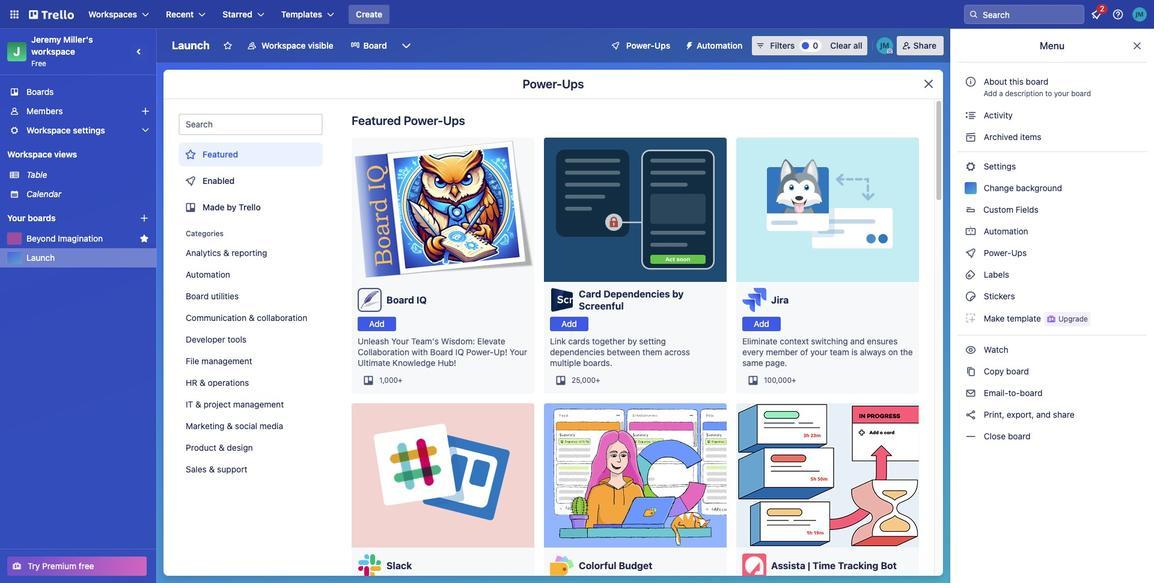 Task type: locate. For each thing, give the bounding box(es) containing it.
1 vertical spatial featured
[[203, 149, 238, 159]]

0 vertical spatial your
[[1054, 89, 1069, 98]]

by
[[227, 202, 236, 212], [672, 289, 684, 299], [628, 336, 637, 346]]

1 horizontal spatial by
[[628, 336, 637, 346]]

workspace navigation collapse icon image
[[131, 43, 148, 60]]

jeremy
[[31, 34, 61, 44]]

always
[[860, 347, 886, 357]]

workspace up table
[[7, 149, 52, 159]]

by right made
[[227, 202, 236, 212]]

add left the a
[[984, 89, 997, 98]]

fields
[[1016, 204, 1038, 215]]

4 sm image from the top
[[965, 312, 977, 324]]

1 horizontal spatial automation link
[[957, 222, 1147, 241]]

context
[[780, 336, 809, 346]]

assista
[[771, 560, 805, 571]]

to
[[1045, 89, 1052, 98]]

sm image inside "copy board" link
[[965, 365, 977, 377]]

sm image inside close board link
[[965, 430, 977, 442]]

add button up eliminate
[[742, 317, 781, 331]]

board left utilities
[[186, 291, 209, 301]]

+ down 'member' at the bottom of page
[[792, 376, 796, 385]]

share button
[[897, 36, 944, 55]]

workspace down the members
[[26, 125, 71, 135]]

file management
[[186, 356, 252, 366]]

share
[[913, 40, 936, 50]]

team's
[[411, 336, 439, 346]]

this
[[1009, 76, 1024, 87]]

star or unstar board image
[[223, 41, 233, 50]]

0 horizontal spatial your
[[810, 347, 827, 357]]

2 horizontal spatial your
[[510, 347, 527, 357]]

management down "hr & operations" link
[[233, 399, 284, 409]]

workspace inside button
[[261, 40, 306, 50]]

card
[[579, 289, 601, 299]]

& for sales
[[209, 464, 215, 474]]

Board name text field
[[166, 36, 216, 55]]

back to home image
[[29, 5, 74, 24]]

sm image for labels
[[965, 269, 977, 281]]

& for analytics
[[223, 248, 229, 258]]

1 vertical spatial automation
[[982, 226, 1028, 236]]

workspace views
[[7, 149, 77, 159]]

1 sm image from the top
[[965, 160, 977, 172]]

design
[[227, 442, 253, 453]]

1 horizontal spatial launch
[[172, 39, 210, 52]]

tools
[[227, 334, 247, 344]]

1 vertical spatial iq
[[455, 347, 464, 357]]

0 vertical spatial featured
[[352, 114, 401, 127]]

0 horizontal spatial automation
[[186, 269, 230, 279]]

0 horizontal spatial add button
[[358, 317, 396, 331]]

0 vertical spatial iq
[[416, 295, 427, 305]]

2 add button from the left
[[550, 317, 588, 331]]

board
[[1026, 76, 1048, 87], [1071, 89, 1091, 98], [1006, 366, 1029, 376], [1020, 388, 1042, 398], [1008, 431, 1031, 441]]

+ for board
[[398, 376, 402, 385]]

them
[[642, 347, 662, 357]]

add button for card dependencies by screenful
[[550, 317, 588, 331]]

2 vertical spatial power-ups
[[982, 248, 1029, 258]]

visible
[[308, 40, 333, 50]]

background
[[1016, 183, 1062, 193]]

your
[[7, 213, 26, 223], [391, 336, 409, 346], [510, 347, 527, 357]]

sm image inside settings link
[[965, 160, 977, 172]]

& for communication
[[249, 313, 255, 323]]

1 vertical spatial power-ups
[[523, 77, 584, 91]]

about
[[984, 76, 1007, 87]]

sm image for close board
[[965, 430, 977, 442]]

board for board utilities
[[186, 291, 209, 301]]

board for board iq
[[386, 295, 414, 305]]

1 horizontal spatial +
[[596, 376, 600, 385]]

0 vertical spatial automation link
[[957, 222, 1147, 241]]

enabled
[[203, 176, 235, 186]]

& for it
[[195, 399, 201, 409]]

add up 'cards'
[[561, 319, 577, 329]]

your right to
[[1054, 89, 1069, 98]]

2 horizontal spatial +
[[792, 376, 796, 385]]

0 vertical spatial automation
[[697, 40, 742, 50]]

2 vertical spatial by
[[628, 336, 637, 346]]

sm image
[[965, 160, 977, 172], [965, 225, 977, 237], [965, 290, 977, 302], [965, 312, 977, 324], [965, 344, 977, 356], [965, 365, 977, 377], [965, 430, 977, 442]]

together
[[592, 336, 625, 346]]

1 horizontal spatial add button
[[550, 317, 588, 331]]

sm image inside stickers link
[[965, 290, 977, 302]]

1 vertical spatial your
[[810, 347, 827, 357]]

2 horizontal spatial power-ups
[[982, 248, 1029, 258]]

& right 'hr'
[[200, 377, 205, 388]]

1 vertical spatial automation link
[[179, 265, 323, 284]]

by right dependencies
[[672, 289, 684, 299]]

across
[[664, 347, 690, 357]]

board up to
[[1026, 76, 1048, 87]]

and left share at the bottom right of page
[[1036, 409, 1051, 420]]

colorful
[[579, 560, 616, 571]]

workspace visible button
[[240, 36, 341, 55]]

board up 'team's'
[[386, 295, 414, 305]]

sm image for power-ups
[[965, 247, 977, 259]]

2 + from the left
[[596, 376, 600, 385]]

your right of in the right bottom of the page
[[810, 347, 827, 357]]

sm image for print, export, and share
[[965, 409, 977, 421]]

0 vertical spatial workspace
[[261, 40, 306, 50]]

6 sm image from the top
[[965, 365, 977, 377]]

2 horizontal spatial by
[[672, 289, 684, 299]]

+ for card
[[596, 376, 600, 385]]

a
[[999, 89, 1003, 98]]

0 horizontal spatial power-ups
[[523, 77, 584, 91]]

sm image inside automation button
[[680, 36, 697, 53]]

primary element
[[0, 0, 1154, 29]]

switching
[[811, 336, 848, 346]]

trello
[[239, 202, 261, 212]]

power-ups
[[626, 40, 670, 50], [523, 77, 584, 91], [982, 248, 1029, 258]]

your inside about this board add a description to your board
[[1054, 89, 1069, 98]]

your left boards
[[7, 213, 26, 223]]

by inside made by trello link
[[227, 202, 236, 212]]

0 vertical spatial power-ups
[[626, 40, 670, 50]]

and up is
[[850, 336, 865, 346]]

sales & support link
[[179, 460, 323, 479]]

workspace down templates at left
[[261, 40, 306, 50]]

2 sm image from the top
[[965, 225, 977, 237]]

your up collaboration
[[391, 336, 409, 346]]

by up between
[[628, 336, 637, 346]]

management up the operations
[[201, 356, 252, 366]]

close board
[[982, 431, 1031, 441]]

1 vertical spatial workspace
[[26, 125, 71, 135]]

link cards together by setting dependencies between them across multiple boards.
[[550, 336, 690, 368]]

automation link down analytics & reporting link
[[179, 265, 323, 284]]

1 horizontal spatial and
[[1036, 409, 1051, 420]]

boards.
[[583, 358, 612, 368]]

0 horizontal spatial and
[[850, 336, 865, 346]]

starred button
[[215, 5, 271, 24]]

recent button
[[159, 5, 213, 24]]

1 vertical spatial and
[[1036, 409, 1051, 420]]

collaboration
[[257, 313, 307, 323]]

25,000
[[572, 376, 596, 385]]

power- inside button
[[626, 40, 654, 50]]

board up to-
[[1006, 366, 1029, 376]]

sm image for watch
[[965, 344, 977, 356]]

product & design link
[[179, 438, 323, 457]]

sm image inside automation link
[[965, 225, 977, 237]]

1 horizontal spatial your
[[1054, 89, 1069, 98]]

automation link down custom fields button
[[957, 222, 1147, 241]]

add up eliminate
[[754, 319, 769, 329]]

dependencies
[[550, 347, 605, 357]]

and
[[850, 336, 865, 346], [1036, 409, 1051, 420]]

1 horizontal spatial iq
[[455, 347, 464, 357]]

sm image for email-to-board
[[965, 387, 977, 399]]

sm image inside labels link
[[965, 269, 977, 281]]

automation inside button
[[697, 40, 742, 50]]

& left design
[[219, 442, 225, 453]]

link
[[550, 336, 566, 346]]

sm image inside activity link
[[965, 109, 977, 121]]

0 horizontal spatial iq
[[416, 295, 427, 305]]

& right the analytics
[[223, 248, 229, 258]]

change background link
[[957, 179, 1147, 198]]

knowledge
[[392, 358, 435, 368]]

sm image inside email-to-board link
[[965, 387, 977, 399]]

members
[[26, 106, 63, 116]]

0 vertical spatial by
[[227, 202, 236, 212]]

sm image inside watch link
[[965, 344, 977, 356]]

1 vertical spatial launch
[[26, 252, 55, 263]]

add
[[984, 89, 997, 98], [369, 319, 385, 329], [561, 319, 577, 329], [754, 319, 769, 329]]

developer tools
[[186, 334, 247, 344]]

& right the it
[[195, 399, 201, 409]]

sm image
[[680, 36, 697, 53], [965, 109, 977, 121], [965, 131, 977, 143], [965, 247, 977, 259], [965, 269, 977, 281], [965, 387, 977, 399], [965, 409, 977, 421]]

iq up 'team's'
[[416, 295, 427, 305]]

sm image inside power-ups link
[[965, 247, 977, 259]]

analytics & reporting
[[186, 248, 267, 258]]

file
[[186, 356, 199, 366]]

5 sm image from the top
[[965, 344, 977, 356]]

power-
[[626, 40, 654, 50], [523, 77, 562, 91], [404, 114, 443, 127], [984, 248, 1011, 258], [466, 347, 494, 357]]

is
[[851, 347, 858, 357]]

& down board utilities link
[[249, 313, 255, 323]]

& left social
[[227, 421, 233, 431]]

1 vertical spatial by
[[672, 289, 684, 299]]

your right up!
[[510, 347, 527, 357]]

0 vertical spatial launch
[[172, 39, 210, 52]]

sm image inside archived items link
[[965, 131, 977, 143]]

description
[[1005, 89, 1043, 98]]

board left customize views icon on the left of the page
[[363, 40, 387, 50]]

made by trello link
[[179, 195, 323, 219]]

add board image
[[139, 213, 149, 223]]

free
[[79, 561, 94, 571]]

3 sm image from the top
[[965, 290, 977, 302]]

iq
[[416, 295, 427, 305], [455, 347, 464, 357]]

1 add button from the left
[[358, 317, 396, 331]]

add up unleash
[[369, 319, 385, 329]]

add button for board iq
[[358, 317, 396, 331]]

0 vertical spatial management
[[201, 356, 252, 366]]

0 vertical spatial your
[[7, 213, 26, 223]]

make
[[984, 313, 1005, 323]]

multiple
[[550, 358, 581, 368]]

board up hub!
[[430, 347, 453, 357]]

featured link
[[179, 142, 323, 166]]

launch down recent "popup button" at the top of the page
[[172, 39, 210, 52]]

eliminate context switching and ensures every member of your team is always on the same page.
[[742, 336, 913, 368]]

launch down the beyond
[[26, 252, 55, 263]]

1 horizontal spatial your
[[391, 336, 409, 346]]

0 horizontal spatial featured
[[203, 149, 238, 159]]

+ down the knowledge
[[398, 376, 402, 385]]

unleash your team's wisdom: elevate collaboration with board iq power-up! your ultimate knowledge hub!
[[358, 336, 527, 368]]

0 horizontal spatial your
[[7, 213, 26, 223]]

by inside link cards together by setting dependencies between them across multiple boards.
[[628, 336, 637, 346]]

2 horizontal spatial add button
[[742, 317, 781, 331]]

2 vertical spatial workspace
[[7, 149, 52, 159]]

launch inside 'link'
[[26, 252, 55, 263]]

add for jira
[[754, 319, 769, 329]]

add button up 'cards'
[[550, 317, 588, 331]]

add button up unleash
[[358, 317, 396, 331]]

featured inside "link"
[[203, 149, 238, 159]]

sm image inside print, export, and share link
[[965, 409, 977, 421]]

|
[[808, 560, 810, 571]]

board
[[363, 40, 387, 50], [186, 291, 209, 301], [386, 295, 414, 305], [430, 347, 453, 357]]

boards
[[28, 213, 56, 223]]

beyond
[[26, 233, 56, 243]]

free
[[31, 59, 46, 68]]

workspace inside "dropdown button"
[[26, 125, 71, 135]]

export,
[[1007, 409, 1034, 420]]

archived items
[[982, 132, 1041, 142]]

it
[[186, 399, 193, 409]]

board inside unleash your team's wisdom: elevate collaboration with board iq power-up! your ultimate knowledge hub!
[[430, 347, 453, 357]]

1 horizontal spatial power-ups
[[626, 40, 670, 50]]

operations
[[208, 377, 249, 388]]

1 vertical spatial your
[[391, 336, 409, 346]]

1 vertical spatial management
[[233, 399, 284, 409]]

& right sales
[[209, 464, 215, 474]]

your boards
[[7, 213, 56, 223]]

sales
[[186, 464, 207, 474]]

0 horizontal spatial by
[[227, 202, 236, 212]]

0 vertical spatial and
[[850, 336, 865, 346]]

upgrade button
[[1044, 312, 1090, 326]]

workspace visible
[[261, 40, 333, 50]]

0 horizontal spatial +
[[398, 376, 402, 385]]

it & project management
[[186, 399, 284, 409]]

1 horizontal spatial featured
[[352, 114, 401, 127]]

1 + from the left
[[398, 376, 402, 385]]

Search text field
[[179, 114, 323, 135]]

sm image for settings
[[965, 160, 977, 172]]

table link
[[26, 169, 149, 181]]

boards
[[26, 87, 54, 97]]

team
[[830, 347, 849, 357]]

power- inside unleash your team's wisdom: elevate collaboration with board iq power-up! your ultimate knowledge hub!
[[466, 347, 494, 357]]

3 add button from the left
[[742, 317, 781, 331]]

launch inside board name text box
[[172, 39, 210, 52]]

& for hr
[[200, 377, 205, 388]]

7 sm image from the top
[[965, 430, 977, 442]]

25,000 +
[[572, 376, 600, 385]]

iq down wisdom:
[[455, 347, 464, 357]]

board right to
[[1071, 89, 1091, 98]]

1 horizontal spatial automation
[[697, 40, 742, 50]]

product
[[186, 442, 216, 453]]

0 horizontal spatial launch
[[26, 252, 55, 263]]

your inside eliminate context switching and ensures every member of your team is always on the same page.
[[810, 347, 827, 357]]

bot
[[881, 560, 897, 571]]

+ down boards.
[[596, 376, 600, 385]]

custom
[[983, 204, 1013, 215]]

power-ups inside button
[[626, 40, 670, 50]]



Task type: describe. For each thing, give the bounding box(es) containing it.
template
[[1007, 313, 1041, 323]]

between
[[607, 347, 640, 357]]

add for card dependencies by screenful
[[561, 319, 577, 329]]

and inside eliminate context switching and ensures every member of your team is always on the same page.
[[850, 336, 865, 346]]

email-
[[984, 388, 1008, 398]]

search image
[[969, 10, 978, 19]]

board utilities
[[186, 291, 239, 301]]

activity
[[982, 110, 1013, 120]]

communication
[[186, 313, 246, 323]]

sm image for archived items
[[965, 131, 977, 143]]

custom fields
[[983, 204, 1038, 215]]

add inside about this board add a description to your board
[[984, 89, 997, 98]]

0 horizontal spatial automation link
[[179, 265, 323, 284]]

calendar link
[[26, 188, 149, 200]]

of
[[800, 347, 808, 357]]

featured power-ups
[[352, 114, 465, 127]]

copy
[[984, 366, 1004, 376]]

stickers link
[[957, 287, 1147, 306]]

activity link
[[957, 106, 1147, 125]]

2 horizontal spatial automation
[[982, 226, 1028, 236]]

time
[[813, 560, 836, 571]]

your boards with 2 items element
[[7, 211, 121, 225]]

board utilities link
[[179, 287, 323, 306]]

eliminate
[[742, 336, 777, 346]]

workspaces button
[[81, 5, 156, 24]]

& for marketing
[[227, 421, 233, 431]]

this member is an admin of this board. image
[[887, 49, 892, 54]]

sm image for activity
[[965, 109, 977, 121]]

tracking
[[838, 560, 878, 571]]

workspace for workspace settings
[[26, 125, 71, 135]]

try
[[28, 561, 40, 571]]

table
[[26, 169, 47, 180]]

premium
[[42, 561, 76, 571]]

beyond imagination link
[[26, 233, 135, 245]]

add for board iq
[[369, 319, 385, 329]]

power-ups button
[[602, 36, 677, 55]]

jeremy miller (jeremymiller198) image
[[876, 37, 893, 54]]

hr
[[186, 377, 197, 388]]

email-to-board
[[982, 388, 1042, 398]]

2 notifications image
[[1089, 7, 1104, 22]]

1,000
[[379, 376, 398, 385]]

try premium free
[[28, 561, 94, 571]]

filters
[[770, 40, 795, 50]]

board up print, export, and share
[[1020, 388, 1042, 398]]

workspace for workspace visible
[[261, 40, 306, 50]]

featured for featured power-ups
[[352, 114, 401, 127]]

hr & operations
[[186, 377, 249, 388]]

unleash
[[358, 336, 389, 346]]

board down export,
[[1008, 431, 1031, 441]]

same
[[742, 358, 763, 368]]

clear all button
[[825, 36, 867, 55]]

ensures
[[867, 336, 898, 346]]

workspaces
[[88, 9, 137, 19]]

add button for jira
[[742, 317, 781, 331]]

support
[[217, 464, 247, 474]]

sm image for make template
[[965, 312, 977, 324]]

the
[[900, 347, 913, 357]]

page.
[[765, 358, 787, 368]]

analytics
[[186, 248, 221, 258]]

board for board
[[363, 40, 387, 50]]

change
[[984, 183, 1014, 193]]

& for product
[[219, 442, 225, 453]]

close
[[984, 431, 1006, 441]]

2 vertical spatial automation
[[186, 269, 230, 279]]

Search field
[[978, 5, 1084, 23]]

jeremy miller's workspace link
[[31, 34, 95, 56]]

open information menu image
[[1112, 8, 1124, 20]]

by inside card dependencies by screenful
[[672, 289, 684, 299]]

change background
[[982, 183, 1062, 193]]

jeremy miller (jeremymiller198) image
[[1132, 7, 1147, 22]]

product & design
[[186, 442, 253, 453]]

on
[[888, 347, 898, 357]]

sales & support
[[186, 464, 247, 474]]

100,000
[[764, 376, 792, 385]]

2 vertical spatial your
[[510, 347, 527, 357]]

marketing & social media
[[186, 421, 283, 431]]

and inside print, export, and share link
[[1036, 409, 1051, 420]]

categories
[[186, 229, 224, 238]]

email-to-board link
[[957, 383, 1147, 403]]

developer tools link
[[179, 330, 323, 349]]

ups inside button
[[654, 40, 670, 50]]

ultimate
[[358, 358, 390, 368]]

budget
[[619, 560, 652, 571]]

try premium free button
[[7, 557, 147, 576]]

featured for featured
[[203, 149, 238, 159]]

workspace settings button
[[0, 121, 156, 140]]

up!
[[494, 347, 507, 357]]

customize views image
[[400, 40, 412, 52]]

sm image for copy board
[[965, 365, 977, 377]]

media
[[260, 421, 283, 431]]

communication & collaboration
[[186, 313, 307, 323]]

cards
[[568, 336, 590, 346]]

social
[[235, 421, 257, 431]]

views
[[54, 149, 77, 159]]

iq inside unleash your team's wisdom: elevate collaboration with board iq power-up! your ultimate knowledge hub!
[[455, 347, 464, 357]]

starred icon image
[[139, 234, 149, 243]]

boards link
[[0, 82, 156, 102]]

templates
[[281, 9, 322, 19]]

to-
[[1008, 388, 1020, 398]]

print, export, and share
[[982, 409, 1074, 420]]

stickers
[[982, 291, 1015, 301]]

sm image for stickers
[[965, 290, 977, 302]]

communication & collaboration link
[[179, 308, 323, 328]]

elevate
[[477, 336, 505, 346]]

sm image for automation
[[965, 225, 977, 237]]

starred
[[223, 9, 252, 19]]

jeremy miller's workspace free
[[31, 34, 95, 68]]

workspace settings
[[26, 125, 105, 135]]

3 + from the left
[[792, 376, 796, 385]]

items
[[1020, 132, 1041, 142]]

workspace for workspace views
[[7, 149, 52, 159]]

archived items link
[[957, 127, 1147, 147]]

colorful budget
[[579, 560, 652, 571]]

1,000 +
[[379, 376, 402, 385]]

labels
[[982, 269, 1009, 279]]



Task type: vqa. For each thing, say whether or not it's contained in the screenshot.
Campaign's "2020"
no



